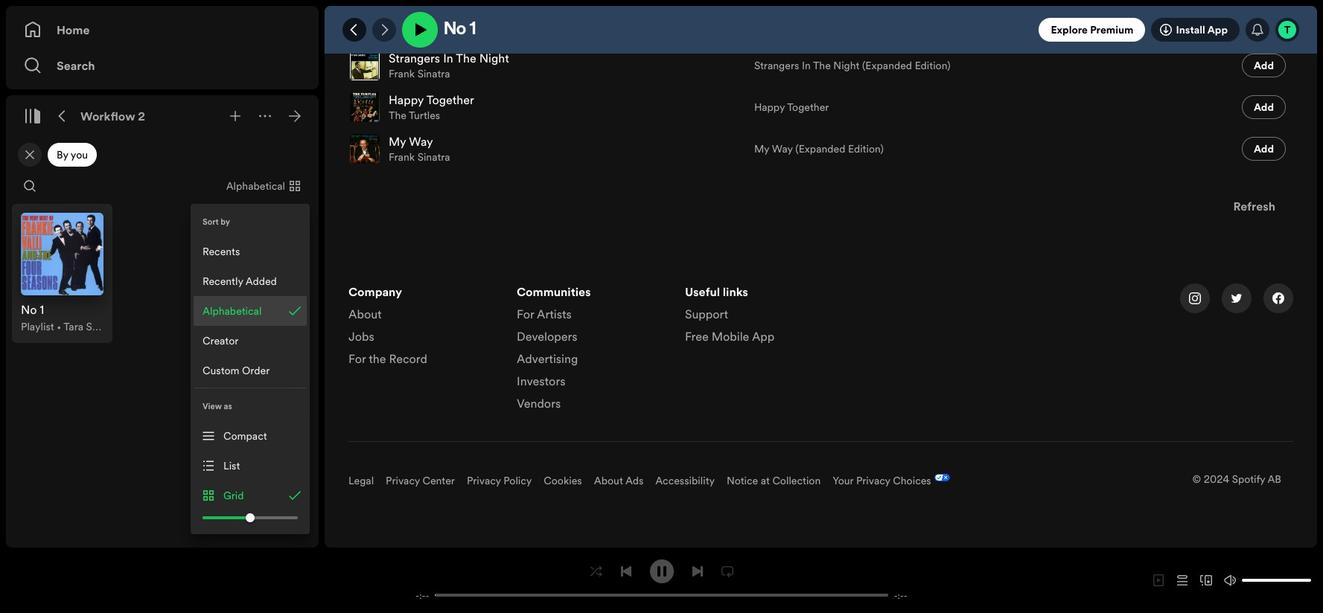 Task type: describe. For each thing, give the bounding box(es) containing it.
my girl the temptations
[[389, 8, 467, 39]]

temptations
[[409, 25, 467, 39]]

my down happy together
[[754, 142, 770, 156]]

view as
[[203, 401, 232, 412]]

happy together cell
[[350, 87, 742, 127]]

no
[[444, 21, 466, 39]]

happy together the turtles
[[389, 92, 474, 123]]

home link
[[24, 15, 301, 45]]

developers
[[517, 328, 578, 345]]

girl
[[409, 8, 429, 25]]

2024
[[1204, 472, 1230, 487]]

none search field inside main element
[[18, 174, 42, 198]]

developers link
[[517, 328, 578, 351]]

app inside install app link
[[1208, 22, 1228, 37]]

go forward image
[[378, 24, 390, 36]]

about ads link
[[594, 474, 644, 489]]

company
[[349, 284, 402, 300]]

policy
[[504, 474, 532, 489]]

•
[[57, 319, 61, 334]]

accessibility
[[656, 474, 715, 489]]

by you
[[57, 147, 88, 162]]

install
[[1176, 22, 1206, 37]]

compact
[[223, 429, 267, 444]]

view
[[203, 401, 222, 412]]

Disable repeat checkbox
[[715, 560, 739, 584]]

search in your library image
[[24, 180, 36, 192]]

list containing useful links
[[685, 284, 836, 351]]

alphabetical for the alphabetical, grid view field
[[226, 179, 285, 194]]

order
[[242, 363, 270, 378]]

add for happy together
[[1254, 100, 1274, 115]]

list containing company
[[349, 284, 499, 373]]

about link
[[349, 306, 382, 328]]

investors link
[[517, 373, 566, 395]]

1 vertical spatial edition)
[[848, 142, 884, 156]]

refresh button
[[1210, 188, 1300, 224]]

custom order button
[[194, 356, 307, 386]]

strangers in the night link
[[389, 50, 509, 66]]

2 -:-- from the left
[[894, 589, 908, 602]]

install app
[[1176, 22, 1228, 37]]

strangers for strangers in the night frank sinatra
[[389, 50, 440, 66]]

spotify
[[1232, 472, 1266, 487]]

ads
[[626, 474, 644, 489]]

for the record link
[[349, 351, 427, 373]]

free mobile app link
[[685, 328, 775, 351]]

happy together link inside cell
[[389, 92, 474, 108]]

privacy center link
[[386, 474, 455, 489]]

investors
[[517, 373, 566, 390]]

your privacy choices
[[833, 474, 932, 489]]

my for my girl
[[389, 8, 406, 25]]

creator button
[[194, 326, 307, 356]]

vendors link
[[517, 395, 561, 418]]

sinatra inside my way frank sinatra
[[418, 150, 450, 165]]

explore
[[1051, 22, 1088, 37]]

go back image
[[349, 24, 360, 36]]

at
[[761, 474, 770, 489]]

as
[[224, 401, 232, 412]]

no 1
[[444, 21, 476, 39]]

frank sinatra link for strangers
[[389, 66, 450, 81]]

facebook image
[[1273, 293, 1285, 305]]

grid
[[223, 489, 244, 503]]

0 vertical spatial edition)
[[915, 58, 951, 73]]

By you checkbox
[[48, 143, 97, 167]]

alphabetical button
[[194, 296, 307, 326]]

premium
[[1090, 22, 1134, 37]]

twitter image
[[1231, 293, 1243, 305]]

support
[[685, 306, 728, 322]]

strangers in the night (expanded edition)
[[754, 58, 951, 73]]

search
[[57, 57, 95, 74]]

recently
[[203, 274, 243, 289]]

1 :- from the left
[[419, 589, 426, 602]]

1 horizontal spatial (expanded
[[862, 58, 912, 73]]

by
[[57, 147, 68, 162]]

in for strangers in the night (expanded edition)
[[802, 58, 811, 73]]

way for my way (expanded edition)
[[772, 142, 793, 156]]

night for strangers in the night frank sinatra
[[479, 50, 509, 66]]

artists
[[537, 306, 572, 322]]

2 - from the left
[[426, 589, 429, 602]]

privacy for privacy policy
[[467, 474, 501, 489]]

t button
[[1276, 18, 1300, 42]]

useful
[[685, 284, 720, 300]]

turtles
[[409, 108, 440, 123]]

instagram image
[[1189, 293, 1201, 305]]

night for strangers in the night (expanded edition)
[[834, 58, 860, 73]]

add button for my way
[[1242, 137, 1286, 161]]

communities
[[517, 284, 591, 300]]

so many steves: afternoons with steve martin | audiobook on spotify element
[[325, 0, 1317, 524]]

strangers in the night (expanded edition) link
[[754, 58, 951, 73]]

1 horizontal spatial happy together link
[[754, 100, 829, 115]]

search link
[[24, 51, 301, 80]]

recently added
[[203, 274, 277, 289]]

the down top bar and user menu element at the top of page
[[813, 58, 831, 73]]

in for strangers in the night frank sinatra
[[443, 50, 453, 66]]

workflow 2 button
[[77, 104, 148, 128]]

disable repeat image
[[721, 566, 733, 578]]

your privacy choices link
[[833, 474, 932, 489]]

choices
[[893, 474, 932, 489]]

app inside useful links support free mobile app
[[752, 328, 775, 345]]

Alphabetical, Grid view field
[[214, 174, 310, 198]]

creator
[[203, 334, 239, 349]]

about inside company about jobs for the record
[[349, 306, 382, 322]]

together for happy together
[[787, 100, 829, 115]]

my way cell
[[350, 129, 742, 169]]

by
[[221, 216, 230, 228]]

privacy policy link
[[467, 474, 532, 489]]

recents
[[203, 244, 240, 259]]

© 2024 spotify ab
[[1193, 472, 1282, 487]]

2
[[138, 108, 145, 124]]

strangers in the night cell
[[350, 45, 742, 86]]

refresh
[[1234, 198, 1276, 214]]

the
[[369, 351, 386, 367]]

view as menu
[[155, 389, 310, 535]]

mobile
[[712, 328, 749, 345]]

what's new image
[[1252, 24, 1264, 36]]

recents button
[[194, 237, 307, 267]]

alphabetical for alphabetical button
[[203, 304, 262, 319]]

notice at collection
[[727, 474, 821, 489]]

center
[[423, 474, 455, 489]]

playlist •
[[21, 319, 64, 334]]

notice at collection link
[[727, 474, 821, 489]]



Task type: locate. For each thing, give the bounding box(es) containing it.
alphabetical inside field
[[226, 179, 285, 194]]

1 -:-- from the left
[[416, 589, 429, 602]]

privacy center
[[386, 474, 455, 489]]

next image
[[692, 566, 703, 578]]

the
[[389, 25, 407, 39], [456, 50, 476, 66], [813, 58, 831, 73], [389, 108, 407, 123]]

together inside happy together the turtles
[[426, 92, 474, 108]]

way inside my way frank sinatra
[[409, 133, 433, 150]]

0 vertical spatial app
[[1208, 22, 1228, 37]]

for left artists
[[517, 306, 534, 322]]

2 :- from the left
[[898, 589, 904, 602]]

top bar and user menu element
[[325, 6, 1317, 54]]

1 vertical spatial alphabetical
[[203, 304, 262, 319]]

my left girl
[[389, 8, 406, 25]]

for left the
[[349, 351, 366, 367]]

3 - from the left
[[894, 589, 898, 602]]

privacy left center
[[386, 474, 420, 489]]

list
[[223, 459, 240, 474]]

advertising link
[[517, 351, 578, 373]]

0 horizontal spatial night
[[479, 50, 509, 66]]

my for my way
[[389, 133, 406, 150]]

explore premium button
[[1039, 18, 1146, 42]]

main element
[[6, 6, 319, 548]]

support link
[[685, 306, 728, 328]]

privacy left policy
[[467, 474, 501, 489]]

1 horizontal spatial night
[[834, 58, 860, 73]]

2 horizontal spatial list
[[685, 284, 836, 351]]

alphabetical inside button
[[203, 304, 262, 319]]

2 vertical spatial add
[[1254, 142, 1274, 156]]

row inside main element
[[12, 204, 112, 343]]

1 horizontal spatial strangers
[[754, 58, 799, 73]]

0 vertical spatial sinatra
[[418, 66, 450, 81]]

0 horizontal spatial for
[[349, 351, 366, 367]]

list containing communities
[[517, 284, 667, 418]]

frank inside my way frank sinatra
[[389, 150, 415, 165]]

©
[[1193, 472, 1201, 487]]

0 vertical spatial (expanded
[[862, 58, 912, 73]]

None search field
[[18, 174, 42, 198]]

sinatra
[[418, 66, 450, 81], [418, 150, 450, 165]]

1 horizontal spatial together
[[787, 100, 829, 115]]

0 vertical spatial frank
[[389, 66, 415, 81]]

the temptations link
[[389, 25, 467, 39]]

sinatra up happy together the turtles
[[418, 66, 450, 81]]

0 horizontal spatial in
[[443, 50, 453, 66]]

company about jobs for the record
[[349, 284, 427, 367]]

1 horizontal spatial for
[[517, 306, 534, 322]]

together up 'my way (expanded edition)'
[[787, 100, 829, 115]]

privacy right your
[[856, 474, 891, 489]]

record
[[389, 351, 427, 367]]

0 vertical spatial alphabetical
[[226, 179, 285, 194]]

frank down 'the turtles' link
[[389, 150, 415, 165]]

2 sinatra from the top
[[418, 150, 450, 165]]

edition)
[[915, 58, 951, 73], [848, 142, 884, 156]]

way for my way frank sinatra
[[409, 133, 433, 150]]

0 horizontal spatial way
[[409, 133, 433, 150]]

happy together link
[[389, 92, 474, 108], [754, 100, 829, 115]]

1 vertical spatial about
[[594, 474, 623, 489]]

the left turtles
[[389, 108, 407, 123]]

happy together link down strangers in the night frank sinatra
[[389, 92, 474, 108]]

collection
[[773, 474, 821, 489]]

the inside my girl the temptations
[[389, 25, 407, 39]]

2 add from the top
[[1254, 100, 1274, 115]]

added
[[246, 274, 277, 289]]

in down top bar and user menu element at the top of page
[[802, 58, 811, 73]]

add
[[1254, 58, 1274, 73], [1254, 100, 1274, 115], [1254, 142, 1274, 156]]

grid button
[[194, 481, 307, 511]]

my girl link
[[389, 8, 429, 25]]

night
[[479, 50, 509, 66], [834, 58, 860, 73]]

my
[[389, 8, 406, 25], [389, 133, 406, 150], [754, 142, 770, 156]]

2 frank from the top
[[389, 150, 415, 165]]

frank inside strangers in the night frank sinatra
[[389, 66, 415, 81]]

useful links support free mobile app
[[685, 284, 775, 345]]

my way frank sinatra
[[389, 133, 450, 165]]

my way link
[[389, 133, 433, 150]]

jobs link
[[349, 328, 374, 351]]

2 add button from the top
[[1242, 95, 1286, 119]]

the left girl
[[389, 25, 407, 39]]

3 privacy from the left
[[856, 474, 891, 489]]

strangers for strangers in the night (expanded edition)
[[754, 58, 799, 73]]

the inside happy together the turtles
[[389, 108, 407, 123]]

alphabetical
[[226, 179, 285, 194], [203, 304, 262, 319]]

accessibility link
[[656, 474, 715, 489]]

recently added button
[[194, 267, 307, 296]]

group inside main element
[[12, 204, 112, 343]]

3 list from the left
[[685, 284, 836, 351]]

0 vertical spatial about
[[349, 306, 382, 322]]

the for strangers in the night
[[456, 50, 476, 66]]

0 horizontal spatial happy
[[389, 92, 424, 108]]

1 vertical spatial sinatra
[[418, 150, 450, 165]]

in
[[443, 50, 453, 66], [802, 58, 811, 73]]

1 horizontal spatial privacy
[[467, 474, 501, 489]]

0 horizontal spatial :-
[[419, 589, 426, 602]]

frank sinatra link inside the my way cell
[[389, 150, 450, 165]]

1 - from the left
[[416, 589, 419, 602]]

enable shuffle image
[[590, 566, 602, 578]]

happy up my way link in the left top of the page
[[389, 92, 424, 108]]

happy
[[389, 92, 424, 108], [754, 100, 785, 115]]

jobs
[[349, 328, 374, 345]]

2 vertical spatial add button
[[1242, 137, 1286, 161]]

0 vertical spatial add button
[[1242, 54, 1286, 77]]

0 horizontal spatial together
[[426, 92, 474, 108]]

volume high image
[[1224, 575, 1236, 587]]

1 horizontal spatial about
[[594, 474, 623, 489]]

0 horizontal spatial strangers
[[389, 50, 440, 66]]

explore premium
[[1051, 22, 1134, 37]]

playlist
[[21, 319, 54, 334]]

1 vertical spatial (expanded
[[796, 142, 846, 156]]

for inside communities for artists developers advertising investors vendors
[[517, 306, 534, 322]]

compact button
[[194, 422, 307, 451]]

strangers in the night frank sinatra
[[389, 50, 509, 81]]

privacy policy
[[467, 474, 532, 489]]

1 frank sinatra link from the top
[[389, 66, 450, 81]]

strangers
[[389, 50, 440, 66], [754, 58, 799, 73]]

1 frank from the top
[[389, 66, 415, 81]]

ab
[[1268, 472, 1282, 487]]

my inside my girl the temptations
[[389, 8, 406, 25]]

1 horizontal spatial -:--
[[894, 589, 908, 602]]

list button
[[194, 451, 307, 481]]

1 horizontal spatial way
[[772, 142, 793, 156]]

1 horizontal spatial :-
[[898, 589, 904, 602]]

california consumer privacy act (ccpa) opt-out icon image
[[932, 475, 950, 485]]

frank sinatra link up happy together the turtles
[[389, 66, 450, 81]]

row
[[12, 204, 112, 343]]

0 vertical spatial for
[[517, 306, 534, 322]]

privacy for privacy center
[[386, 474, 420, 489]]

strangers down the temptations link
[[389, 50, 440, 66]]

way
[[409, 133, 433, 150], [772, 142, 793, 156]]

my way (expanded edition) link
[[754, 142, 884, 156]]

install app link
[[1152, 18, 1240, 42]]

pause image
[[656, 566, 668, 578]]

0 horizontal spatial about
[[349, 306, 382, 322]]

you
[[71, 147, 88, 162]]

my inside my way frank sinatra
[[389, 133, 406, 150]]

sinatra inside strangers in the night frank sinatra
[[418, 66, 450, 81]]

3 add button from the top
[[1242, 137, 1286, 161]]

about up jobs
[[349, 306, 382, 322]]

1 add button from the top
[[1242, 54, 1286, 77]]

previous image
[[620, 566, 632, 578]]

cell
[[754, 4, 988, 44], [1000, 4, 1185, 44], [1197, 4, 1286, 44], [1000, 45, 1185, 86]]

happy inside happy together the turtles
[[389, 92, 424, 108]]

0 horizontal spatial app
[[752, 328, 775, 345]]

2 list from the left
[[517, 284, 667, 418]]

cookies link
[[544, 474, 582, 489]]

happy together link up 'my way (expanded edition)'
[[754, 100, 829, 115]]

links
[[723, 284, 748, 300]]

free
[[685, 328, 709, 345]]

1 horizontal spatial list
[[517, 284, 667, 418]]

legal
[[349, 474, 374, 489]]

1 horizontal spatial happy
[[754, 100, 785, 115]]

0 horizontal spatial (expanded
[[796, 142, 846, 156]]

alphabetical down recently added
[[203, 304, 262, 319]]

-
[[416, 589, 419, 602], [426, 589, 429, 602], [894, 589, 898, 602], [904, 589, 908, 602]]

way down turtles
[[409, 133, 433, 150]]

row containing playlist
[[12, 204, 112, 343]]

t
[[1284, 22, 1291, 37]]

1 horizontal spatial edition)
[[915, 58, 951, 73]]

1
[[470, 21, 476, 39]]

1 vertical spatial app
[[752, 328, 775, 345]]

connect to a device image
[[1201, 575, 1212, 587]]

frank sinatra link down 'the turtles' link
[[389, 150, 450, 165]]

cookies
[[544, 474, 582, 489]]

add button
[[1242, 54, 1286, 77], [1242, 95, 1286, 119], [1242, 137, 1286, 161]]

1 horizontal spatial app
[[1208, 22, 1228, 37]]

4 - from the left
[[904, 589, 908, 602]]

1 vertical spatial frank
[[389, 150, 415, 165]]

the inside strangers in the night frank sinatra
[[456, 50, 476, 66]]

1 list from the left
[[349, 284, 499, 373]]

strangers up happy together
[[754, 58, 799, 73]]

happy up 'my way (expanded edition)'
[[754, 100, 785, 115]]

0 horizontal spatial edition)
[[848, 142, 884, 156]]

workflow 2
[[80, 108, 145, 124]]

legal link
[[349, 474, 374, 489]]

0 vertical spatial add
[[1254, 58, 1274, 73]]

the for my girl
[[389, 25, 407, 39]]

sinatra down turtles
[[418, 150, 450, 165]]

the down 'no 1'
[[456, 50, 476, 66]]

together down strangers in the night frank sinatra
[[426, 92, 474, 108]]

1 add from the top
[[1254, 58, 1274, 73]]

frank up 'the turtles' link
[[389, 66, 415, 81]]

together for happy together the turtles
[[426, 92, 474, 108]]

clear filters image
[[24, 149, 36, 161]]

about left ads
[[594, 474, 623, 489]]

the for happy together
[[389, 108, 407, 123]]

0 vertical spatial frank sinatra link
[[389, 66, 450, 81]]

about
[[349, 306, 382, 322], [594, 474, 623, 489]]

1 vertical spatial add button
[[1242, 95, 1286, 119]]

0 horizontal spatial -:--
[[416, 589, 429, 602]]

list
[[349, 284, 499, 373], [517, 284, 667, 418], [685, 284, 836, 351]]

group
[[12, 204, 112, 343]]

happy for happy together the turtles
[[389, 92, 424, 108]]

1 privacy from the left
[[386, 474, 420, 489]]

2 horizontal spatial privacy
[[856, 474, 891, 489]]

strangers inside strangers in the night frank sinatra
[[389, 50, 440, 66]]

0 horizontal spatial privacy
[[386, 474, 420, 489]]

happy together
[[754, 100, 829, 115]]

add button for happy together
[[1242, 95, 1286, 119]]

1 sinatra from the top
[[418, 66, 450, 81]]

in down temptations
[[443, 50, 453, 66]]

my down 'the turtles' link
[[389, 133, 406, 150]]

happy for happy together
[[754, 100, 785, 115]]

app right install
[[1208, 22, 1228, 37]]

(expanded
[[862, 58, 912, 73], [796, 142, 846, 156]]

0 horizontal spatial list
[[349, 284, 499, 373]]

sort
[[203, 216, 219, 228]]

frank
[[389, 66, 415, 81], [389, 150, 415, 165]]

1 vertical spatial frank sinatra link
[[389, 150, 450, 165]]

way down happy together
[[772, 142, 793, 156]]

sort by
[[203, 216, 230, 228]]

alphabetical up by
[[226, 179, 285, 194]]

0 horizontal spatial happy together link
[[389, 92, 474, 108]]

my girl cell
[[350, 4, 742, 44]]

night inside strangers in the night frank sinatra
[[479, 50, 509, 66]]

workflow
[[80, 108, 135, 124]]

1 horizontal spatial in
[[802, 58, 811, 73]]

player controls element
[[399, 560, 924, 602]]

sort by menu
[[191, 204, 310, 389]]

1 vertical spatial add
[[1254, 100, 1274, 115]]

the turtles link
[[389, 108, 440, 123]]

app right mobile
[[752, 328, 775, 345]]

2 privacy from the left
[[467, 474, 501, 489]]

frank sinatra link inside 'strangers in the night' cell
[[389, 66, 450, 81]]

1 vertical spatial for
[[349, 351, 366, 367]]

in inside strangers in the night frank sinatra
[[443, 50, 453, 66]]

communities for artists developers advertising investors vendors
[[517, 284, 591, 412]]

frank sinatra link for my
[[389, 150, 450, 165]]

group containing playlist
[[12, 204, 112, 343]]

custom
[[203, 363, 239, 378]]

add for my way
[[1254, 142, 1274, 156]]

3 add from the top
[[1254, 142, 1274, 156]]

2 frank sinatra link from the top
[[389, 150, 450, 165]]

for artists link
[[517, 306, 572, 328]]

your
[[833, 474, 854, 489]]

for inside company about jobs for the record
[[349, 351, 366, 367]]



Task type: vqa. For each thing, say whether or not it's contained in the screenshot.
2nd -
yes



